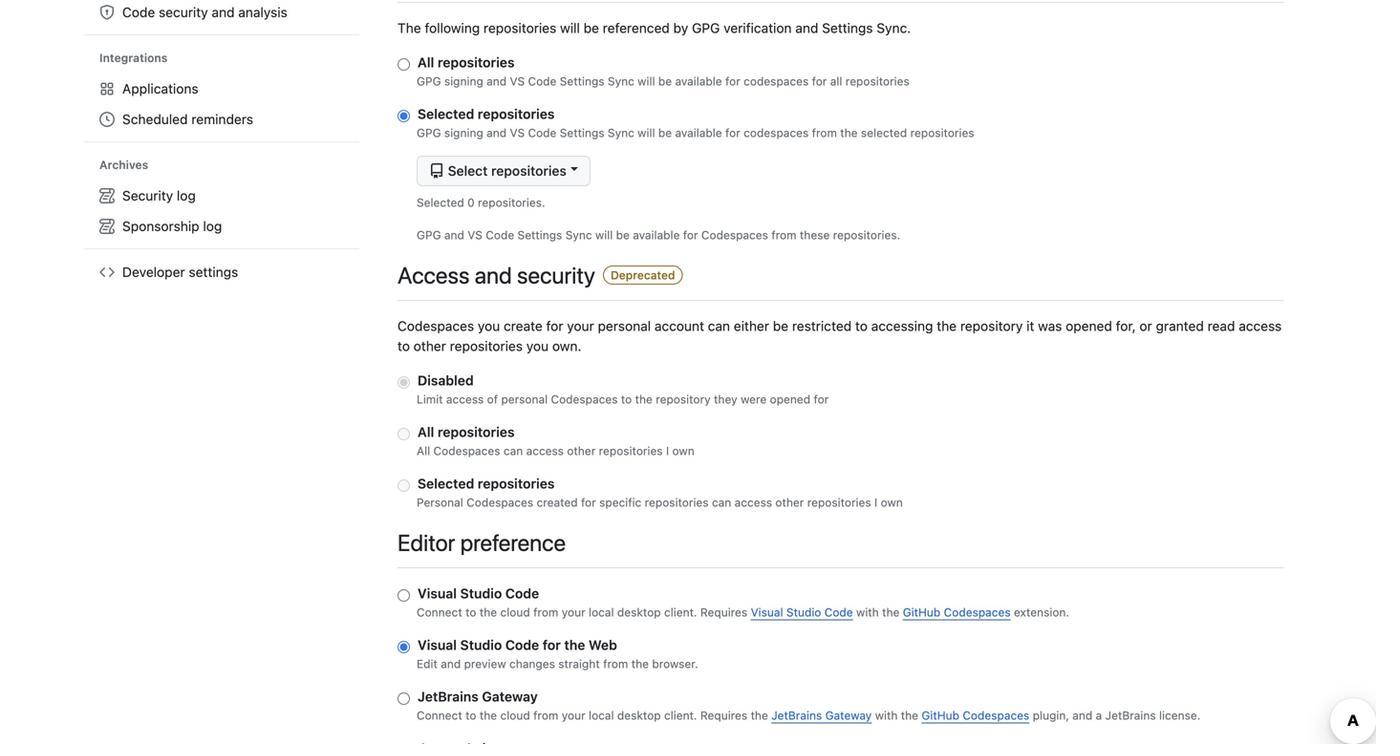 Task type: locate. For each thing, give the bounding box(es) containing it.
1 desktop from the top
[[618, 606, 661, 620]]

vs for all repositories
[[510, 75, 525, 88]]

1 horizontal spatial personal
[[598, 318, 651, 334]]

the right visual studio code link
[[883, 606, 900, 620]]

jetbrains
[[418, 689, 479, 705], [772, 709, 822, 723], [1106, 709, 1157, 723]]

to down visual studio code
[[466, 606, 477, 620]]

1 vertical spatial client.
[[664, 709, 697, 723]]

settings left sync.
[[822, 20, 873, 36]]

0 vertical spatial with
[[857, 606, 879, 620]]

0
[[468, 196, 475, 209]]

0 vertical spatial signing
[[445, 75, 484, 88]]

1 horizontal spatial security
[[517, 262, 596, 289]]

referenced
[[603, 20, 670, 36]]

1 horizontal spatial you
[[527, 338, 549, 354]]

1 horizontal spatial repositories.
[[833, 229, 901, 242]]

1 vertical spatial sync
[[608, 126, 635, 140]]

1 vertical spatial all repositories
[[418, 425, 515, 440]]

vs
[[510, 75, 525, 88], [510, 126, 525, 140], [468, 229, 483, 242]]

you left create
[[478, 318, 500, 334]]

0 vertical spatial you
[[478, 318, 500, 334]]

1 signing from the top
[[445, 75, 484, 88]]

None radio
[[398, 108, 410, 124], [398, 426, 410, 443], [398, 640, 410, 656], [398, 108, 410, 124], [398, 426, 410, 443], [398, 640, 410, 656]]

2 all repositories from the top
[[418, 425, 515, 440]]

github codespaces link for jetbrains gateway
[[922, 709, 1030, 723]]

code
[[122, 4, 155, 20], [528, 75, 557, 88], [528, 126, 557, 140], [486, 229, 515, 242], [506, 586, 539, 602], [825, 606, 853, 620], [506, 638, 539, 654]]

codespaces down the access on the top left of the page
[[398, 318, 474, 334]]

log up sponsorship log
[[177, 188, 196, 204]]

for down gpg signing and vs code settings sync will be available for codespaces for all repositories
[[726, 126, 741, 140]]

1 client. from the top
[[664, 606, 697, 620]]

from down edit and preview changes straight from the browser.
[[534, 709, 559, 723]]

2 desktop from the top
[[618, 709, 661, 723]]

for up the own.
[[547, 318, 564, 334]]

your for jetbrains gateway
[[562, 709, 586, 723]]

sync up access and security
[[566, 229, 592, 242]]

local for visual studio code
[[589, 606, 614, 620]]

gpg signing and vs code settings sync will be available for codespaces for all repositories
[[417, 75, 910, 88]]

security
[[122, 188, 173, 204]]

integrations list
[[92, 74, 352, 135]]

visual for visual studio code
[[418, 586, 457, 602]]

2 vertical spatial other
[[776, 496, 804, 510]]

available for all repositories
[[675, 75, 722, 88]]

0 horizontal spatial gateway
[[482, 689, 538, 705]]

1 vertical spatial all
[[418, 425, 434, 440]]

1 horizontal spatial jetbrains
[[772, 709, 822, 723]]

client. up browser.
[[664, 606, 697, 620]]

0 vertical spatial repositories.
[[478, 196, 546, 209]]

2 vertical spatial studio
[[460, 638, 502, 654]]

for right created in the left bottom of the page
[[581, 496, 596, 510]]

selected repositories
[[418, 106, 555, 122], [418, 476, 555, 492]]

2 horizontal spatial other
[[776, 496, 804, 510]]

opened right were
[[770, 393, 811, 406]]

sync down gpg signing and vs code settings sync will be available for codespaces for all repositories
[[608, 126, 635, 140]]

1 connect from the top
[[417, 606, 463, 620]]

2 vertical spatial selected
[[418, 476, 475, 492]]

connect down visual studio code
[[417, 606, 463, 620]]

local down straight
[[589, 709, 614, 723]]

the right accessing
[[937, 318, 957, 334]]

security
[[159, 4, 208, 20], [517, 262, 596, 289]]

0 vertical spatial codespaces
[[744, 75, 809, 88]]

visual studio code link
[[751, 606, 853, 620]]

other inside "codespaces you create for your personal account can either be restricted to accessing the repository it was opened for,     or granted read access to other repositories you own."
[[414, 338, 446, 354]]

client. for visual studio code
[[664, 606, 697, 620]]

edit and preview changes straight from the browser.
[[417, 658, 699, 671]]

log down security log link
[[203, 218, 222, 234]]

requires for jetbrains gateway
[[701, 709, 748, 723]]

signing down following
[[445, 75, 484, 88]]

0 vertical spatial repository
[[961, 318, 1023, 334]]

signing up the 'select'
[[445, 126, 484, 140]]

local up web on the bottom
[[589, 606, 614, 620]]

available up gpg signing and vs code settings sync will be available for codespaces from the selected repositories
[[675, 75, 722, 88]]

desktop for visual studio code
[[618, 606, 661, 620]]

code image
[[99, 265, 115, 280]]

0 vertical spatial requires
[[701, 606, 748, 620]]

github
[[903, 606, 941, 620], [922, 709, 960, 723]]

selected up repo icon
[[418, 106, 475, 122]]

0 vertical spatial sync
[[608, 75, 635, 88]]

for down "verification"
[[726, 75, 741, 88]]

0 vertical spatial personal
[[598, 318, 651, 334]]

signing for selected
[[445, 126, 484, 140]]

1 vertical spatial repository
[[656, 393, 711, 406]]

all repositories down of
[[418, 425, 515, 440]]

repositories. down select repositories
[[478, 196, 546, 209]]

2 vertical spatial visual
[[418, 638, 457, 654]]

be
[[584, 20, 599, 36], [659, 75, 672, 88], [659, 126, 672, 140], [616, 229, 630, 242], [773, 318, 789, 334]]

limit
[[417, 393, 443, 406]]

0 vertical spatial available
[[675, 75, 722, 88]]

all codespaces can access other repositories i own
[[417, 445, 695, 458]]

1 codespaces from the top
[[744, 75, 809, 88]]

2 cloud from the top
[[501, 709, 530, 723]]

all for gpg
[[418, 54, 434, 70]]

1 vertical spatial i
[[875, 496, 878, 510]]

they
[[714, 393, 738, 406]]

of
[[487, 393, 498, 406]]

all repositories down following
[[418, 54, 515, 70]]

0 horizontal spatial opened
[[770, 393, 811, 406]]

0 vertical spatial all repositories
[[418, 54, 515, 70]]

gpg up repo icon
[[417, 126, 441, 140]]

0 vertical spatial client.
[[664, 606, 697, 620]]

2 vertical spatial your
[[562, 709, 586, 723]]

vs for selected repositories
[[510, 126, 525, 140]]

your down straight
[[562, 709, 586, 723]]

settings
[[822, 20, 873, 36], [560, 75, 605, 88], [560, 126, 605, 140], [518, 229, 563, 242]]

be left referenced
[[584, 20, 599, 36]]

selected for personal
[[418, 476, 475, 492]]

2 signing from the top
[[445, 126, 484, 140]]

cloud up visual studio code for the web
[[501, 606, 530, 620]]

studio for visual studio code
[[460, 586, 502, 602]]

will down the following repositories will be referenced by gpg verification and settings sync.
[[638, 75, 655, 88]]

security up create
[[517, 262, 596, 289]]

2 local from the top
[[589, 709, 614, 723]]

1 vertical spatial signing
[[445, 126, 484, 140]]

1 vertical spatial selected
[[417, 196, 464, 209]]

gpg up the access on the top left of the page
[[417, 229, 441, 242]]

repositories inside select repositories popup button
[[491, 163, 567, 179]]

from down web on the bottom
[[603, 658, 629, 671]]

repositories
[[484, 20, 557, 36], [438, 54, 515, 70], [846, 75, 910, 88], [478, 106, 555, 122], [911, 126, 975, 140], [491, 163, 567, 179], [450, 338, 523, 354], [438, 425, 515, 440], [599, 445, 663, 458], [478, 476, 555, 492], [645, 496, 709, 510], [808, 496, 872, 510]]

repo image
[[429, 163, 445, 179]]

gateway
[[482, 689, 538, 705], [826, 709, 872, 723]]

for
[[726, 75, 741, 88], [812, 75, 827, 88], [726, 126, 741, 140], [683, 229, 698, 242], [547, 318, 564, 334], [814, 393, 829, 406], [581, 496, 596, 510], [543, 638, 561, 654]]

1 vertical spatial codespaces
[[744, 126, 809, 140]]

i
[[666, 445, 669, 458], [875, 496, 878, 510]]

selected repositories up select repositories popup button
[[418, 106, 555, 122]]

and
[[212, 4, 235, 20], [796, 20, 819, 36], [487, 75, 507, 88], [487, 126, 507, 140], [445, 229, 465, 242], [475, 262, 512, 289], [441, 658, 461, 671], [1073, 709, 1093, 723]]

cloud down "jetbrains gateway"
[[501, 709, 530, 723]]

desktop down browser.
[[618, 709, 661, 723]]

opened
[[1066, 318, 1113, 334], [770, 393, 811, 406]]

0 vertical spatial opened
[[1066, 318, 1113, 334]]

1 requires from the top
[[701, 606, 748, 620]]

client. for jetbrains gateway
[[664, 709, 697, 723]]

available
[[675, 75, 722, 88], [675, 126, 722, 140], [633, 229, 680, 242]]

your up the own.
[[567, 318, 595, 334]]

0 horizontal spatial log
[[177, 188, 196, 204]]

1 vertical spatial opened
[[770, 393, 811, 406]]

settings up select repositories
[[560, 126, 605, 140]]

cloud for studio
[[501, 606, 530, 620]]

gpg and vs code settings sync will be available for codespaces from these repositories.
[[417, 229, 901, 242]]

selected left 0
[[417, 196, 464, 209]]

1 vertical spatial your
[[562, 606, 586, 620]]

desktop
[[618, 606, 661, 620], [618, 709, 661, 723]]

you down create
[[527, 338, 549, 354]]

0 vertical spatial vs
[[510, 75, 525, 88]]

limit access of personal codespaces to the repository they were opened for
[[417, 393, 829, 406]]

2 codespaces from the top
[[744, 126, 809, 140]]

1 vertical spatial connect
[[417, 709, 463, 723]]

1 horizontal spatial i
[[875, 496, 878, 510]]

2 connect from the top
[[417, 709, 463, 723]]

0 vertical spatial selected repositories
[[418, 106, 555, 122]]

log
[[177, 188, 196, 204], [203, 218, 222, 234]]

following
[[425, 20, 480, 36]]

0 vertical spatial connect
[[417, 606, 463, 620]]

0 vertical spatial your
[[567, 318, 595, 334]]

the up straight
[[565, 638, 586, 654]]

1 vertical spatial security
[[517, 262, 596, 289]]

1 vertical spatial selected repositories
[[418, 476, 555, 492]]

0 vertical spatial visual
[[418, 586, 457, 602]]

0 vertical spatial local
[[589, 606, 614, 620]]

web
[[589, 638, 618, 654]]

github codespaces link left plugin,
[[922, 709, 1030, 723]]

sponsorship
[[122, 218, 199, 234]]

for up "account"
[[683, 229, 698, 242]]

repositories.
[[478, 196, 546, 209], [833, 229, 901, 242]]

available down gpg signing and vs code settings sync will be available for codespaces for all repositories
[[675, 126, 722, 140]]

desktop up browser.
[[618, 606, 661, 620]]

1 vertical spatial desktop
[[618, 709, 661, 723]]

0 vertical spatial selected
[[418, 106, 475, 122]]

settings up access and security
[[518, 229, 563, 242]]

repositories. right these in the right of the page
[[833, 229, 901, 242]]

gpg
[[692, 20, 720, 36], [417, 75, 441, 88], [417, 126, 441, 140], [417, 229, 441, 242]]

1 horizontal spatial own
[[881, 496, 903, 510]]

0 vertical spatial desktop
[[618, 606, 661, 620]]

2 selected repositories from the top
[[418, 476, 555, 492]]

can
[[708, 318, 731, 334], [504, 445, 523, 458], [712, 496, 732, 510]]

available for selected repositories
[[675, 126, 722, 140]]

gpg right by
[[692, 20, 720, 36]]

1 vertical spatial requires
[[701, 709, 748, 723]]

0 vertical spatial own
[[673, 445, 695, 458]]

0 vertical spatial github codespaces link
[[903, 606, 1011, 620]]

0 vertical spatial log
[[177, 188, 196, 204]]

gpg down "the"
[[417, 75, 441, 88]]

cloud for gateway
[[501, 709, 530, 723]]

codespaces
[[744, 75, 809, 88], [744, 126, 809, 140]]

the
[[841, 126, 858, 140], [937, 318, 957, 334], [635, 393, 653, 406], [480, 606, 497, 620], [883, 606, 900, 620], [565, 638, 586, 654], [632, 658, 649, 671], [480, 709, 497, 723], [751, 709, 769, 723], [901, 709, 919, 723]]

requires
[[701, 606, 748, 620], [701, 709, 748, 723]]

the down visual studio code
[[480, 606, 497, 620]]

with right jetbrains gateway link on the right bottom
[[876, 709, 898, 723]]

2 requires from the top
[[701, 709, 748, 723]]

personal right of
[[501, 393, 548, 406]]

repositories inside "codespaces you create for your personal account can either be restricted to accessing the repository it was opened for,     or granted read access to other repositories you own."
[[450, 338, 523, 354]]

your up straight
[[562, 606, 586, 620]]

with right visual studio code link
[[857, 606, 879, 620]]

repository left it
[[961, 318, 1023, 334]]

opened inside "codespaces you create for your personal account can either be restricted to accessing the repository it was opened for,     or granted read access to other repositories you own."
[[1066, 318, 1113, 334]]

be down the following repositories will be referenced by gpg verification and settings sync.
[[659, 75, 672, 88]]

client.
[[664, 606, 697, 620], [664, 709, 697, 723]]

0 vertical spatial cloud
[[501, 606, 530, 620]]

codespaces up preference
[[467, 496, 534, 510]]

visual
[[418, 586, 457, 602], [751, 606, 784, 620], [418, 638, 457, 654]]

2 client. from the top
[[664, 709, 697, 723]]

1 vertical spatial visual
[[751, 606, 784, 620]]

will
[[560, 20, 580, 36], [638, 75, 655, 88], [638, 126, 655, 140], [596, 229, 613, 242]]

opened left for,
[[1066, 318, 1113, 334]]

1 vertical spatial available
[[675, 126, 722, 140]]

archives
[[99, 158, 148, 172]]

1 vertical spatial cloud
[[501, 709, 530, 723]]

0 vertical spatial other
[[414, 338, 446, 354]]

sponsorship log link
[[92, 211, 352, 242]]

the following repositories will be referenced by gpg verification and settings sync.
[[398, 20, 911, 36]]

1 cloud from the top
[[501, 606, 530, 620]]

1 vertical spatial own
[[881, 496, 903, 510]]

0 vertical spatial i
[[666, 445, 669, 458]]

log inside security log link
[[177, 188, 196, 204]]

2 vertical spatial sync
[[566, 229, 592, 242]]

1 vertical spatial with
[[876, 709, 898, 723]]

security up integrations
[[159, 4, 208, 20]]

sync for all repositories
[[608, 75, 635, 88]]

access
[[398, 262, 470, 289]]

0 horizontal spatial other
[[414, 338, 446, 354]]

your
[[567, 318, 595, 334], [562, 606, 586, 620], [562, 709, 586, 723]]

sync down referenced
[[608, 75, 635, 88]]

0 vertical spatial github
[[903, 606, 941, 620]]

developer settings link
[[92, 257, 352, 288]]

repository left they
[[656, 393, 711, 406]]

0 vertical spatial security
[[159, 4, 208, 20]]

client. down browser.
[[664, 709, 697, 723]]

connect down "jetbrains gateway"
[[417, 709, 463, 723]]

editor
[[398, 530, 456, 556]]

studio
[[460, 586, 502, 602], [787, 606, 822, 620], [460, 638, 502, 654]]

codespaces left plugin,
[[963, 709, 1030, 723]]

1 all repositories from the top
[[418, 54, 515, 70]]

0 horizontal spatial security
[[159, 4, 208, 20]]

security log link
[[92, 181, 352, 211]]

0 horizontal spatial personal
[[501, 393, 548, 406]]

selected repositories up personal
[[418, 476, 555, 492]]

0 vertical spatial gateway
[[482, 689, 538, 705]]

1 selected repositories from the top
[[418, 106, 555, 122]]

1 vertical spatial gateway
[[826, 709, 872, 723]]

changes
[[510, 658, 555, 671]]

1 vertical spatial you
[[527, 338, 549, 354]]

1 local from the top
[[589, 606, 614, 620]]

other
[[414, 338, 446, 354], [567, 445, 596, 458], [776, 496, 804, 510]]

1 vertical spatial other
[[567, 445, 596, 458]]

1 vertical spatial can
[[504, 445, 523, 458]]

all repositories for signing
[[418, 54, 515, 70]]

available up deprecated
[[633, 229, 680, 242]]

1 vertical spatial github
[[922, 709, 960, 723]]

signing
[[445, 75, 484, 88], [445, 126, 484, 140]]

0 vertical spatial all
[[418, 54, 434, 70]]

1 horizontal spatial log
[[203, 218, 222, 234]]

straight
[[559, 658, 600, 671]]

personal down deprecated
[[598, 318, 651, 334]]

to up "all codespaces can access other repositories i own"
[[621, 393, 632, 406]]

2 vertical spatial can
[[712, 496, 732, 510]]

1 vertical spatial local
[[589, 709, 614, 723]]

github codespaces link left the extension.
[[903, 606, 1011, 620]]

the left selected
[[841, 126, 858, 140]]

1 vertical spatial github codespaces link
[[922, 709, 1030, 723]]

selected up personal
[[418, 476, 475, 492]]

github codespaces link
[[903, 606, 1011, 620], [922, 709, 1030, 723]]

will up deprecated
[[596, 229, 613, 242]]

1 horizontal spatial opened
[[1066, 318, 1113, 334]]

all
[[418, 54, 434, 70], [418, 425, 434, 440], [417, 445, 430, 458]]

0 vertical spatial can
[[708, 318, 731, 334]]

read
[[1208, 318, 1236, 334]]

preview
[[464, 658, 506, 671]]

to
[[856, 318, 868, 334], [398, 338, 410, 354], [621, 393, 632, 406], [466, 606, 477, 620], [466, 709, 477, 723]]

log inside sponsorship log link
[[203, 218, 222, 234]]

all repositories
[[418, 54, 515, 70], [418, 425, 515, 440]]

1 vertical spatial vs
[[510, 126, 525, 140]]

0 vertical spatial studio
[[460, 586, 502, 602]]

be right either
[[773, 318, 789, 334]]

None radio
[[398, 56, 410, 73], [398, 375, 410, 391], [398, 478, 410, 494], [398, 588, 410, 604], [398, 691, 410, 708], [398, 56, 410, 73], [398, 375, 410, 391], [398, 478, 410, 494], [398, 588, 410, 604], [398, 691, 410, 708]]

sync
[[608, 75, 635, 88], [608, 126, 635, 140], [566, 229, 592, 242]]

gpg for gpg signing and vs code settings sync will be available for codespaces from the selected repositories
[[417, 126, 441, 140]]

from up visual studio code for the web
[[534, 606, 559, 620]]

personal inside "codespaces you create for your personal account can either be restricted to accessing the repository it was opened for,     or granted read access to other repositories you own."
[[598, 318, 651, 334]]



Task type: describe. For each thing, give the bounding box(es) containing it.
codespaces down of
[[434, 445, 501, 458]]

codespaces for selected repositories
[[744, 126, 809, 140]]

for inside "codespaces you create for your personal account can either be restricted to accessing the repository it was opened for,     or granted read access to other repositories you own."
[[547, 318, 564, 334]]

codespaces inside "codespaces you create for your personal account can either be restricted to accessing the repository it was opened for,     or granted read access to other repositories you own."
[[398, 318, 474, 334]]

were
[[741, 393, 767, 406]]

the
[[398, 20, 421, 36]]

codespaces left the extension.
[[944, 606, 1011, 620]]

restricted
[[793, 318, 852, 334]]

and inside code security and analysis link
[[212, 4, 235, 20]]

plugin,
[[1033, 709, 1070, 723]]

all for all
[[418, 425, 434, 440]]

1 vertical spatial repositories.
[[833, 229, 901, 242]]

2 vertical spatial available
[[633, 229, 680, 242]]

requires for visual studio code
[[701, 606, 748, 620]]

it
[[1027, 318, 1035, 334]]

2 horizontal spatial jetbrains
[[1106, 709, 1157, 723]]

the left browser.
[[632, 658, 649, 671]]

be inside "codespaces you create for your personal account can either be restricted to accessing the repository it was opened for,     or granted read access to other repositories you own."
[[773, 318, 789, 334]]

the left they
[[635, 393, 653, 406]]

applications link
[[92, 74, 352, 104]]

these
[[800, 229, 830, 242]]

extension.
[[1014, 606, 1070, 620]]

will left referenced
[[560, 20, 580, 36]]

access and security
[[398, 262, 596, 289]]

will down gpg signing and vs code settings sync will be available for codespaces for all repositories
[[638, 126, 655, 140]]

deprecated
[[611, 269, 676, 282]]

jetbrains gateway link
[[772, 709, 872, 723]]

desktop for jetbrains gateway
[[618, 709, 661, 723]]

log image
[[99, 219, 115, 234]]

0 horizontal spatial you
[[478, 318, 500, 334]]

studio for visual studio code for the web
[[460, 638, 502, 654]]

with for visual studio code
[[857, 606, 879, 620]]

github for visual studio code
[[903, 606, 941, 620]]

settings down referenced
[[560, 75, 605, 88]]

browser.
[[652, 658, 699, 671]]

all repositories for codespaces
[[418, 425, 515, 440]]

0 horizontal spatial repositories.
[[478, 196, 546, 209]]

0 horizontal spatial repository
[[656, 393, 711, 406]]

github codespaces link for visual studio code
[[903, 606, 1011, 620]]

local for jetbrains gateway
[[589, 709, 614, 723]]

log image
[[99, 188, 115, 204]]

specific
[[600, 496, 642, 510]]

the inside "codespaces you create for your personal account can either be restricted to accessing the repository it was opened for,     or granted read access to other repositories you own."
[[937, 318, 957, 334]]

from left these in the right of the page
[[772, 229, 797, 242]]

sync for selected repositories
[[608, 126, 635, 140]]

can inside "codespaces you create for your personal account can either be restricted to accessing the repository it was opened for,     or granted read access to other repositories you own."
[[708, 318, 731, 334]]

gpg for gpg and vs code settings sync will be available for codespaces from these repositories.
[[417, 229, 441, 242]]

2 vertical spatial vs
[[468, 229, 483, 242]]

created
[[537, 496, 578, 510]]

the right jetbrains gateway link on the right bottom
[[901, 709, 919, 723]]

verification
[[724, 20, 792, 36]]

either
[[734, 318, 770, 334]]

0 horizontal spatial jetbrains
[[418, 689, 479, 705]]

2 vertical spatial all
[[417, 445, 430, 458]]

connect to the cloud from your local desktop client. requires the jetbrains gateway with the github codespaces plugin, and a jetbrains license.
[[417, 709, 1201, 723]]

account
[[655, 318, 705, 334]]

github for jetbrains gateway
[[922, 709, 960, 723]]

editor preference
[[398, 530, 566, 556]]

scheduled reminders link
[[92, 104, 352, 135]]

code security and analysis link
[[92, 0, 352, 28]]

visual studio code for the web
[[418, 638, 618, 654]]

connect for jetbrains
[[417, 709, 463, 723]]

codespaces for all repositories
[[744, 75, 809, 88]]

reminders
[[192, 111, 253, 127]]

gpg for gpg signing and vs code settings sync will be available for codespaces for all repositories
[[417, 75, 441, 88]]

the down "jetbrains gateway"
[[480, 709, 497, 723]]

signing for all
[[445, 75, 484, 88]]

0 horizontal spatial i
[[666, 445, 669, 458]]

connect to the cloud from your local desktop client. requires visual studio code with the github codespaces extension.
[[417, 606, 1070, 620]]

from down all
[[812, 126, 837, 140]]

1 horizontal spatial other
[[567, 445, 596, 458]]

disabled
[[418, 373, 474, 389]]

your for visual studio code
[[562, 606, 586, 620]]

was
[[1039, 318, 1063, 334]]

connect for visual
[[417, 606, 463, 620]]

own.
[[553, 338, 582, 354]]

applications
[[122, 81, 198, 97]]

settings
[[189, 264, 238, 280]]

jetbrains gateway
[[418, 689, 538, 705]]

code security and analysis
[[122, 4, 288, 20]]

codespaces you create for your personal account can either be restricted to accessing the repository it was opened for,     or granted read access to other repositories you own.
[[398, 318, 1282, 354]]

license.
[[1160, 709, 1201, 723]]

selected
[[861, 126, 908, 140]]

for left all
[[812, 75, 827, 88]]

log for security log
[[177, 188, 196, 204]]

archives list
[[92, 181, 352, 242]]

access inside "codespaces you create for your personal account can either be restricted to accessing the repository it was opened for,     or granted read access to other repositories you own."
[[1239, 318, 1282, 334]]

scheduled
[[122, 111, 188, 127]]

a
[[1096, 709, 1103, 723]]

edit
[[417, 658, 438, 671]]

0 horizontal spatial own
[[673, 445, 695, 458]]

your inside "codespaces you create for your personal account can either be restricted to accessing the repository it was opened for,     or granted read access to other repositories you own."
[[567, 318, 595, 334]]

for down "codespaces you create for your personal account can either be restricted to accessing the repository it was opened for,     or granted read access to other repositories you own."
[[814, 393, 829, 406]]

all
[[831, 75, 843, 88]]

developer
[[122, 264, 185, 280]]

repository inside "codespaces you create for your personal account can either be restricted to accessing the repository it was opened for,     or granted read access to other repositories you own."
[[961, 318, 1023, 334]]

be down gpg signing and vs code settings sync will be available for codespaces for all repositories
[[659, 126, 672, 140]]

visual for visual studio code for the web
[[418, 638, 457, 654]]

personal codespaces created for specific repositories can access other repositories i own
[[417, 496, 903, 510]]

select repositories
[[448, 163, 567, 179]]

sync.
[[877, 20, 911, 36]]

by
[[674, 20, 689, 36]]

codespaces down the own.
[[551, 393, 618, 406]]

to down the access on the top left of the page
[[398, 338, 410, 354]]

accessing
[[872, 318, 934, 334]]

be up deprecated
[[616, 229, 630, 242]]

log for sponsorship log
[[203, 218, 222, 234]]

apps image
[[99, 81, 115, 97]]

to down "jetbrains gateway"
[[466, 709, 477, 723]]

personal
[[417, 496, 464, 510]]

integrations
[[99, 51, 168, 65]]

security log
[[122, 188, 196, 204]]

granted
[[1156, 318, 1205, 334]]

preference
[[461, 530, 566, 556]]

1 vertical spatial personal
[[501, 393, 548, 406]]

developer settings
[[122, 264, 238, 280]]

shield lock image
[[99, 5, 115, 20]]

for,
[[1116, 318, 1137, 334]]

codespaces left these in the right of the page
[[702, 229, 769, 242]]

for up edit and preview changes straight from the browser.
[[543, 638, 561, 654]]

selected repositories for signing
[[418, 106, 555, 122]]

selected 0 repositories.
[[417, 196, 546, 209]]

visual studio code
[[418, 586, 539, 602]]

sponsorship log
[[122, 218, 222, 234]]

select repositories button
[[417, 156, 591, 186]]

scheduled reminders
[[122, 111, 253, 127]]

clock image
[[99, 112, 115, 127]]

to right restricted at the right top of page
[[856, 318, 868, 334]]

gpg signing and vs code settings sync will be available for codespaces from the selected repositories
[[417, 126, 975, 140]]

create
[[504, 318, 543, 334]]

1 vertical spatial studio
[[787, 606, 822, 620]]

select
[[448, 163, 488, 179]]

the left jetbrains gateway link on the right bottom
[[751, 709, 769, 723]]

1 horizontal spatial gateway
[[826, 709, 872, 723]]

selected repositories for codespaces
[[418, 476, 555, 492]]

security inside code security and analysis link
[[159, 4, 208, 20]]

or
[[1140, 318, 1153, 334]]

with for jetbrains gateway
[[876, 709, 898, 723]]

analysis
[[238, 4, 288, 20]]

selected for gpg
[[418, 106, 475, 122]]



Task type: vqa. For each thing, say whether or not it's contained in the screenshot.
no
no



